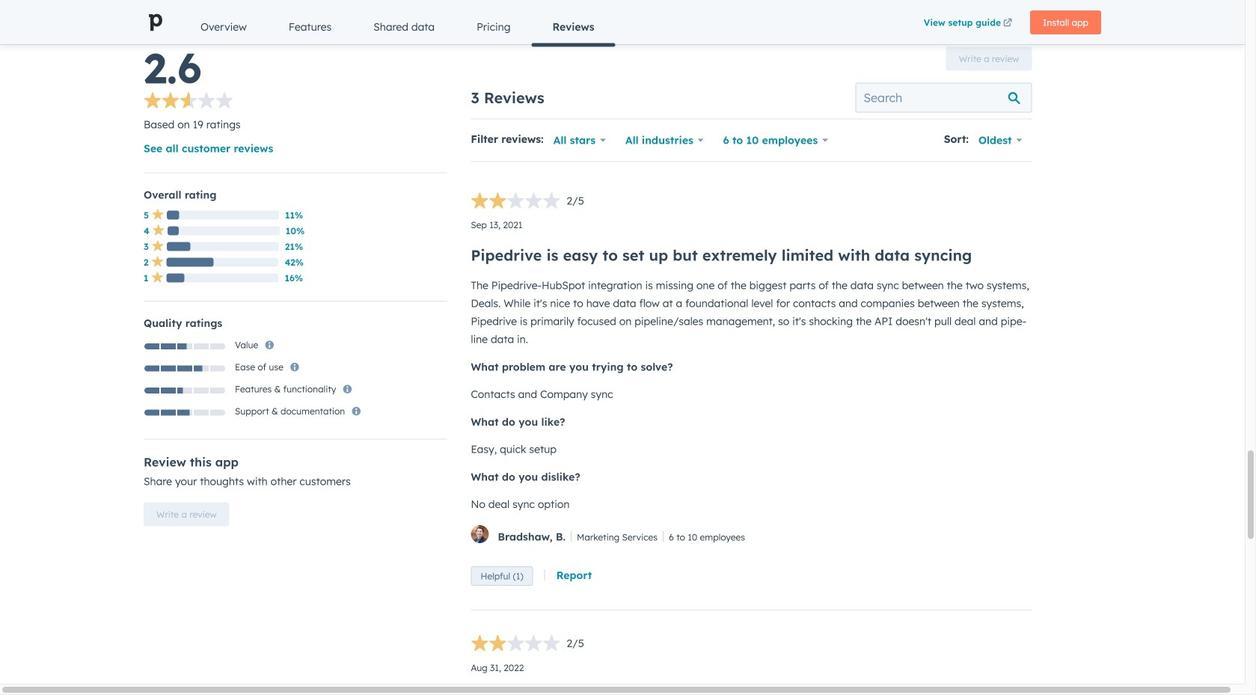 Task type: vqa. For each thing, say whether or not it's contained in the screenshot.
Search reviews search field
yes



Task type: describe. For each thing, give the bounding box(es) containing it.
21% of users left a 3 star review. progress bar
[[167, 242, 190, 251]]



Task type: locate. For each thing, give the bounding box(es) containing it.
navigation
[[180, 9, 917, 47]]

42% of users left a 2 star review. progress bar
[[167, 258, 214, 267]]

10% of users left a 4 star review. progress bar
[[167, 226, 179, 235]]

Search reviews search field
[[856, 83, 1032, 112]]

overall rating meter
[[144, 92, 233, 113], [471, 192, 584, 213], [144, 343, 226, 350], [144, 365, 226, 372], [144, 387, 226, 394], [144, 409, 226, 417], [471, 635, 584, 656]]

11% of users left a 5 star review. progress bar
[[167, 211, 179, 220]]

16% of users left a 1 star review. progress bar
[[167, 273, 184, 282]]



